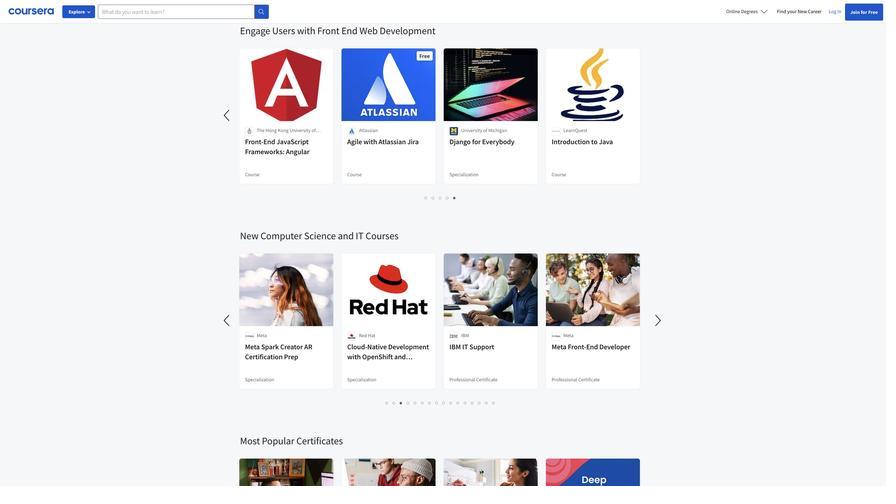Task type: describe. For each thing, give the bounding box(es) containing it.
university inside the hong kong university of science and technology
[[290, 127, 311, 134]]

15 button
[[484, 399, 491, 407]]

1 vertical spatial it
[[463, 343, 469, 351]]

ar
[[305, 343, 313, 351]]

engage users with front end web development carousel element
[[0, 3, 647, 208]]

certificate for support
[[477, 377, 498, 383]]

13 button
[[469, 399, 477, 407]]

ibm it support
[[450, 343, 495, 351]]

course for agile with atlassian jira
[[348, 171, 362, 178]]

michigan
[[489, 127, 508, 134]]

degrees
[[742, 8, 758, 15]]

most popular certificates carousel element
[[237, 413, 887, 487]]

spark
[[261, 343, 279, 351]]

to
[[592, 137, 598, 146]]

2 university from the left
[[462, 127, 483, 134]]

2 button for the rightmost 5 button
[[430, 194, 437, 202]]

and inside the hong kong university of science and technology
[[274, 134, 282, 141]]

courses
[[366, 230, 399, 242]]

1 horizontal spatial free
[[869, 9, 879, 15]]

7 button
[[427, 399, 434, 407]]

What do you want to learn? text field
[[98, 4, 255, 19]]

2 of from the left
[[484, 127, 488, 134]]

learnquest image
[[552, 127, 561, 136]]

8 button
[[434, 399, 441, 407]]

red hat image
[[348, 332, 356, 341]]

professional certificate for it
[[450, 377, 498, 383]]

professional certificate for front-
[[552, 377, 600, 383]]

explore
[[69, 9, 85, 15]]

front-end javascript frameworks: angular
[[245, 137, 310, 156]]

agile with atlassian jira
[[348, 137, 419, 146]]

certification
[[245, 353, 283, 361]]

java
[[599, 137, 614, 146]]

of inside the hong kong university of science and technology
[[312, 127, 316, 134]]

8
[[436, 400, 439, 407]]

0 horizontal spatial atlassian
[[359, 127, 378, 134]]

meta image
[[552, 332, 561, 341]]

and inside cloud-native development with openshift and kubernetes
[[395, 353, 406, 361]]

google ux design professional certificate by google, image
[[444, 459, 539, 487]]

kubernetes
[[348, 363, 382, 371]]

14
[[479, 400, 484, 407]]

developer
[[600, 343, 631, 351]]

engage users with front end web development
[[240, 24, 436, 37]]

log in link
[[826, 7, 846, 16]]

1 horizontal spatial new
[[798, 8, 808, 15]]

career
[[809, 8, 822, 15]]

ibm image
[[450, 332, 459, 341]]

most
[[240, 435, 260, 448]]

1 vertical spatial with
[[364, 137, 377, 146]]

9
[[443, 400, 446, 407]]

cloud-native development with openshift and kubernetes
[[348, 343, 429, 371]]

introduction
[[552, 137, 590, 146]]

previous slide image for engage users with front end web development
[[219, 107, 236, 124]]

learnquest
[[564, 127, 588, 134]]

4 for the leftmost 5 button the 4 button
[[407, 400, 410, 407]]

10
[[450, 400, 456, 407]]

specialization for django for everybody
[[450, 171, 479, 178]]

1 for the 1 'button' inside the engage users with front end web development carousel element
[[425, 195, 428, 201]]

development inside engage users with front end web development carousel element
[[380, 24, 436, 37]]

find
[[778, 8, 787, 15]]

15
[[486, 400, 491, 407]]

12 button
[[462, 399, 470, 407]]

7
[[429, 400, 432, 407]]

6 button
[[419, 399, 427, 407]]

meta image
[[245, 332, 254, 341]]

atlassian image
[[348, 127, 356, 136]]

9 button
[[441, 399, 448, 407]]

new computer science and it courses
[[240, 230, 399, 242]]

university of michigan image
[[450, 127, 459, 136]]

online degrees button
[[721, 4, 774, 19]]

12
[[464, 400, 470, 407]]

coursera image
[[9, 6, 54, 17]]

10 button
[[448, 399, 456, 407]]

django
[[450, 137, 471, 146]]

1 button for 2 button associated with the leftmost 5 button
[[384, 399, 391, 407]]

google data analytics professional certificate by google, image
[[240, 459, 334, 487]]

0 vertical spatial end
[[342, 24, 358, 37]]

13
[[471, 400, 477, 407]]

popular
[[262, 435, 295, 448]]

angular
[[286, 147, 310, 156]]

google it support professional certificate by google, image
[[342, 459, 436, 487]]

javascript
[[277, 137, 309, 146]]

hong
[[266, 127, 277, 134]]

find your new career link
[[774, 7, 826, 16]]

0 horizontal spatial it
[[356, 230, 364, 242]]

your
[[788, 8, 797, 15]]

certificates
[[297, 435, 343, 448]]

find your new career
[[778, 8, 822, 15]]

join for free
[[851, 9, 879, 15]]

3 button for 2 button associated with the leftmost 5 button
[[398, 399, 405, 407]]

course for introduction to java
[[552, 171, 567, 178]]

specialization for meta spark creator ar certification prep
[[245, 377, 274, 383]]

most popular certificates
[[240, 435, 343, 448]]

11
[[457, 400, 463, 407]]

6
[[422, 400, 424, 407]]

engage
[[240, 24, 271, 37]]

log in
[[830, 8, 842, 15]]

professional for ibm
[[450, 377, 476, 383]]

3 button for 2 button for the rightmost 5 button
[[437, 194, 444, 202]]

course for front-end javascript frameworks: angular
[[245, 171, 260, 178]]



Task type: locate. For each thing, give the bounding box(es) containing it.
science
[[257, 134, 273, 141], [304, 230, 336, 242]]

computer
[[261, 230, 302, 242]]

5 inside engage users with front end web development carousel element
[[454, 195, 456, 201]]

end inside new computer science and it courses carousel element
[[587, 343, 599, 351]]

ibm down ibm image
[[450, 343, 461, 351]]

prep
[[284, 353, 298, 361]]

1 vertical spatial front-
[[568, 343, 587, 351]]

new
[[798, 8, 808, 15], [240, 230, 259, 242]]

meta
[[257, 333, 267, 339], [564, 333, 574, 339], [245, 343, 260, 351], [552, 343, 567, 351]]

0 horizontal spatial with
[[297, 24, 316, 37]]

meta down meta icon
[[552, 343, 567, 351]]

1 vertical spatial new
[[240, 230, 259, 242]]

1 horizontal spatial and
[[338, 230, 354, 242]]

0 vertical spatial ibm
[[462, 333, 469, 339]]

1 for the 1 'button' related to 2 button associated with the leftmost 5 button
[[386, 400, 389, 407]]

0 horizontal spatial 2 button
[[391, 399, 398, 407]]

1 horizontal spatial atlassian
[[379, 137, 406, 146]]

0 vertical spatial with
[[297, 24, 316, 37]]

16
[[493, 400, 499, 407]]

0 horizontal spatial professional
[[450, 377, 476, 383]]

meta right meta icon
[[564, 333, 574, 339]]

1 of from the left
[[312, 127, 316, 134]]

1 professional from the left
[[450, 377, 476, 383]]

0 horizontal spatial 3 button
[[398, 399, 405, 407]]

0 vertical spatial 3
[[439, 195, 442, 201]]

it left support
[[463, 343, 469, 351]]

university up technology
[[290, 127, 311, 134]]

specialization down django
[[450, 171, 479, 178]]

0 horizontal spatial 4 button
[[405, 399, 412, 407]]

2 vertical spatial end
[[587, 343, 599, 351]]

meta right meta image
[[257, 333, 267, 339]]

0 horizontal spatial end
[[264, 137, 275, 146]]

1 horizontal spatial 1
[[425, 195, 428, 201]]

0 vertical spatial atlassian
[[359, 127, 378, 134]]

0 vertical spatial list
[[240, 194, 641, 202]]

1 vertical spatial previous slide image
[[219, 312, 236, 329]]

frameworks:
[[245, 147, 285, 156]]

previous slide image
[[219, 107, 236, 124], [219, 312, 236, 329]]

jira
[[408, 137, 419, 146]]

new computer science and it courses carousel element
[[219, 208, 667, 413]]

list inside engage users with front end web development carousel element
[[240, 194, 641, 202]]

4 inside engage users with front end web development carousel element
[[446, 195, 449, 201]]

4 button for the rightmost 5 button
[[444, 194, 451, 202]]

0 horizontal spatial 1 button
[[384, 399, 391, 407]]

2 horizontal spatial with
[[364, 137, 377, 146]]

1 horizontal spatial of
[[484, 127, 488, 134]]

1 horizontal spatial 2
[[432, 195, 435, 201]]

0 horizontal spatial front-
[[245, 137, 264, 146]]

3
[[439, 195, 442, 201], [400, 400, 403, 407]]

1 button inside engage users with front end web development carousel element
[[423, 194, 430, 202]]

0 horizontal spatial of
[[312, 127, 316, 134]]

4 button for the leftmost 5 button
[[405, 399, 412, 407]]

1 professional certificate from the left
[[450, 377, 498, 383]]

the hong kong university of science and technology image
[[245, 127, 254, 136]]

university
[[290, 127, 311, 134], [462, 127, 483, 134]]

1 horizontal spatial science
[[304, 230, 336, 242]]

1 horizontal spatial certificate
[[579, 377, 600, 383]]

0 vertical spatial front-
[[245, 137, 264, 146]]

0 horizontal spatial science
[[257, 134, 273, 141]]

certificate for end
[[579, 377, 600, 383]]

0 horizontal spatial course
[[245, 171, 260, 178]]

0 horizontal spatial specialization
[[245, 377, 274, 383]]

0 vertical spatial development
[[380, 24, 436, 37]]

1 vertical spatial 4
[[407, 400, 410, 407]]

None search field
[[98, 4, 269, 19]]

course down "introduction"
[[552, 171, 567, 178]]

technology
[[283, 134, 307, 141]]

1 horizontal spatial end
[[342, 24, 358, 37]]

users
[[272, 24, 295, 37]]

1 horizontal spatial university
[[462, 127, 483, 134]]

1 course from the left
[[245, 171, 260, 178]]

1 button
[[423, 194, 430, 202], [384, 399, 391, 407]]

for for django
[[473, 137, 481, 146]]

1 horizontal spatial 5 button
[[451, 194, 459, 202]]

1 horizontal spatial ibm
[[462, 333, 469, 339]]

meta spark creator ar certification prep
[[245, 343, 313, 361]]

0 vertical spatial 4 button
[[444, 194, 451, 202]]

list
[[240, 194, 641, 202], [240, 399, 641, 407]]

front- inside new computer science and it courses carousel element
[[568, 343, 587, 351]]

1 horizontal spatial specialization
[[348, 377, 377, 383]]

science inside the hong kong university of science and technology
[[257, 134, 273, 141]]

1 university from the left
[[290, 127, 311, 134]]

1 vertical spatial end
[[264, 137, 275, 146]]

2 previous slide image from the top
[[219, 312, 236, 329]]

professional certificate
[[450, 377, 498, 383], [552, 377, 600, 383]]

2 certificate from the left
[[579, 377, 600, 383]]

join
[[851, 9, 861, 15]]

2 horizontal spatial course
[[552, 171, 567, 178]]

0 vertical spatial it
[[356, 230, 364, 242]]

1
[[425, 195, 428, 201], [386, 400, 389, 407]]

new right your
[[798, 8, 808, 15]]

1 vertical spatial for
[[473, 137, 481, 146]]

1 list from the top
[[240, 194, 641, 202]]

end up frameworks: on the top left of page
[[264, 137, 275, 146]]

hat
[[368, 333, 376, 339]]

django for everybody
[[450, 137, 515, 146]]

1 horizontal spatial 1 button
[[423, 194, 430, 202]]

1 vertical spatial free
[[420, 52, 430, 60]]

3 button inside engage users with front end web development carousel element
[[437, 194, 444, 202]]

0 vertical spatial 4
[[446, 195, 449, 201]]

0 vertical spatial and
[[274, 134, 282, 141]]

2 horizontal spatial and
[[395, 353, 406, 361]]

1 horizontal spatial 5
[[454, 195, 456, 201]]

3 inside new computer science and it courses carousel element
[[400, 400, 403, 407]]

0 horizontal spatial free
[[420, 52, 430, 60]]

0 horizontal spatial and
[[274, 134, 282, 141]]

2 course from the left
[[348, 171, 362, 178]]

0 horizontal spatial 5
[[414, 400, 417, 407]]

specialization
[[450, 171, 479, 178], [245, 377, 274, 383], [348, 377, 377, 383]]

1 vertical spatial science
[[304, 230, 336, 242]]

1 horizontal spatial 4 button
[[444, 194, 451, 202]]

1 vertical spatial 1 button
[[384, 399, 391, 407]]

end left web
[[342, 24, 358, 37]]

meta inside "meta spark creator ar certification prep"
[[245, 343, 260, 351]]

1 vertical spatial 1
[[386, 400, 389, 407]]

0 vertical spatial for
[[862, 9, 868, 15]]

0 vertical spatial free
[[869, 9, 879, 15]]

course
[[245, 171, 260, 178], [348, 171, 362, 178], [552, 171, 567, 178]]

1 inside engage users with front end web development carousel element
[[425, 195, 428, 201]]

the
[[257, 127, 265, 134]]

1 certificate from the left
[[477, 377, 498, 383]]

1 vertical spatial 4 button
[[405, 399, 412, 407]]

0 horizontal spatial professional certificate
[[450, 377, 498, 383]]

it left courses
[[356, 230, 364, 242]]

1 horizontal spatial professional certificate
[[552, 377, 600, 383]]

4 button inside engage users with front end web development carousel element
[[444, 194, 451, 202]]

online
[[727, 8, 741, 15]]

university up django for everybody
[[462, 127, 483, 134]]

red
[[359, 333, 367, 339]]

0 vertical spatial 5
[[454, 195, 456, 201]]

new left the 'computer'
[[240, 230, 259, 242]]

5
[[454, 195, 456, 201], [414, 400, 417, 407]]

0 horizontal spatial new
[[240, 230, 259, 242]]

explore button
[[62, 5, 95, 18]]

1 horizontal spatial it
[[463, 343, 469, 351]]

join for free link
[[846, 4, 884, 21]]

end left developer
[[587, 343, 599, 351]]

everybody
[[483, 137, 515, 146]]

1 vertical spatial 5 button
[[412, 399, 419, 407]]

1 vertical spatial 2 button
[[391, 399, 398, 407]]

course down frameworks: on the top left of page
[[245, 171, 260, 178]]

kong
[[278, 127, 289, 134]]

previous slide image for new computer science and it courses
[[219, 312, 236, 329]]

1 button for 2 button for the rightmost 5 button
[[423, 194, 430, 202]]

14 button
[[476, 399, 484, 407]]

ibm for ibm it support
[[450, 343, 461, 351]]

2 vertical spatial and
[[395, 353, 406, 361]]

online degrees
[[727, 8, 758, 15]]

certificate up 15 button at the bottom of page
[[477, 377, 498, 383]]

3 inside engage users with front end web development carousel element
[[439, 195, 442, 201]]

ibm right ibm image
[[462, 333, 469, 339]]

0 vertical spatial 2 button
[[430, 194, 437, 202]]

0 vertical spatial 1
[[425, 195, 428, 201]]

creator
[[281, 343, 303, 351]]

free inside engage users with front end web development carousel element
[[420, 52, 430, 60]]

list inside new computer science and it courses carousel element
[[240, 399, 641, 407]]

and
[[274, 134, 282, 141], [338, 230, 354, 242], [395, 353, 406, 361]]

2 professional certificate from the left
[[552, 377, 600, 383]]

1 horizontal spatial 4
[[446, 195, 449, 201]]

0 horizontal spatial 4
[[407, 400, 410, 407]]

1 vertical spatial 3 button
[[398, 399, 405, 407]]

1 horizontal spatial 3 button
[[437, 194, 444, 202]]

1 horizontal spatial with
[[348, 353, 361, 361]]

2 inside engage users with front end web development carousel element
[[432, 195, 435, 201]]

log
[[830, 8, 837, 15]]

for inside engage users with front end web development carousel element
[[473, 137, 481, 146]]

it
[[356, 230, 364, 242], [463, 343, 469, 351]]

web
[[360, 24, 378, 37]]

2 vertical spatial with
[[348, 353, 361, 361]]

1 vertical spatial 3
[[400, 400, 403, 407]]

1 vertical spatial atlassian
[[379, 137, 406, 146]]

0 vertical spatial new
[[798, 8, 808, 15]]

1 vertical spatial and
[[338, 230, 354, 242]]

agile
[[348, 137, 362, 146]]

cloud-
[[348, 343, 368, 351]]

support
[[470, 343, 495, 351]]

4 for the 4 button within the engage users with front end web development carousel element
[[446, 195, 449, 201]]

1 vertical spatial ibm
[[450, 343, 461, 351]]

with right the agile
[[364, 137, 377, 146]]

specialization inside engage users with front end web development carousel element
[[450, 171, 479, 178]]

5 button
[[451, 194, 459, 202], [412, 399, 419, 407]]

2
[[432, 195, 435, 201], [393, 400, 396, 407]]

specialization down certification
[[245, 377, 274, 383]]

4 inside new computer science and it courses carousel element
[[407, 400, 410, 407]]

2 inside new computer science and it courses carousel element
[[393, 400, 396, 407]]

1 horizontal spatial 2 button
[[430, 194, 437, 202]]

native
[[368, 343, 387, 351]]

0 vertical spatial previous slide image
[[219, 107, 236, 124]]

0 vertical spatial science
[[257, 134, 273, 141]]

deep learning specialization by deeplearning.ai, image
[[546, 459, 641, 487]]

11 button
[[455, 399, 463, 407]]

0 vertical spatial 3 button
[[437, 194, 444, 202]]

with down cloud-
[[348, 353, 361, 361]]

red hat
[[359, 333, 376, 339]]

front
[[318, 24, 340, 37]]

in
[[838, 8, 842, 15]]

2 professional from the left
[[552, 377, 578, 383]]

0 horizontal spatial 3
[[400, 400, 403, 407]]

1 inside new computer science and it courses carousel element
[[386, 400, 389, 407]]

1 vertical spatial list
[[240, 399, 641, 407]]

meta front-end developer
[[552, 343, 631, 351]]

openshift
[[363, 353, 393, 361]]

atlassian right atlassian image
[[359, 127, 378, 134]]

16 button
[[491, 399, 499, 407]]

0 vertical spatial 2
[[432, 195, 435, 201]]

university of michigan
[[462, 127, 508, 134]]

front-
[[245, 137, 264, 146], [568, 343, 587, 351]]

specialization down kubernetes
[[348, 377, 377, 383]]

certificate down meta front-end developer
[[579, 377, 600, 383]]

meta down meta image
[[245, 343, 260, 351]]

course down the agile
[[348, 171, 362, 178]]

3 button inside new computer science and it courses carousel element
[[398, 399, 405, 407]]

specialization for cloud-native development with openshift and kubernetes
[[348, 377, 377, 383]]

0 horizontal spatial 2
[[393, 400, 396, 407]]

for
[[862, 9, 868, 15], [473, 137, 481, 146]]

end inside front-end javascript frameworks: angular
[[264, 137, 275, 146]]

0 horizontal spatial for
[[473, 137, 481, 146]]

next slide image
[[650, 312, 667, 329]]

development inside cloud-native development with openshift and kubernetes
[[389, 343, 429, 351]]

0 horizontal spatial university
[[290, 127, 311, 134]]

free
[[869, 9, 879, 15], [420, 52, 430, 60]]

1 horizontal spatial professional
[[552, 377, 578, 383]]

0 horizontal spatial 5 button
[[412, 399, 419, 407]]

10 11 12 13 14 15 16
[[450, 400, 499, 407]]

3 button
[[437, 194, 444, 202], [398, 399, 405, 407]]

ibm for ibm
[[462, 333, 469, 339]]

1 horizontal spatial course
[[348, 171, 362, 178]]

with
[[297, 24, 316, 37], [364, 137, 377, 146], [348, 353, 361, 361]]

1 vertical spatial development
[[389, 343, 429, 351]]

algorithms to take your programming to the next level carousel element
[[240, 0, 647, 3]]

0 horizontal spatial certificate
[[477, 377, 498, 383]]

2 list from the top
[[240, 399, 641, 407]]

front- inside front-end javascript frameworks: angular
[[245, 137, 264, 146]]

for right join
[[862, 9, 868, 15]]

end
[[342, 24, 358, 37], [264, 137, 275, 146], [587, 343, 599, 351]]

the hong kong university of science and technology
[[257, 127, 316, 141]]

development
[[380, 24, 436, 37], [389, 343, 429, 351]]

1 previous slide image from the top
[[219, 107, 236, 124]]

certificate
[[477, 377, 498, 383], [579, 377, 600, 383]]

for down university of michigan
[[473, 137, 481, 146]]

0 horizontal spatial 1
[[386, 400, 389, 407]]

5 inside new computer science and it courses carousel element
[[414, 400, 417, 407]]

atlassian left jira
[[379, 137, 406, 146]]

with inside cloud-native development with openshift and kubernetes
[[348, 353, 361, 361]]

of
[[312, 127, 316, 134], [484, 127, 488, 134]]

with left front
[[297, 24, 316, 37]]

professional for meta
[[552, 377, 578, 383]]

3 course from the left
[[552, 171, 567, 178]]

2 horizontal spatial specialization
[[450, 171, 479, 178]]

2 button for the leftmost 5 button
[[391, 399, 398, 407]]

introduction to java
[[552, 137, 614, 146]]

for for join
[[862, 9, 868, 15]]



Task type: vqa. For each thing, say whether or not it's contained in the screenshot.
+ inside $130,000 + median U.S. salary
no



